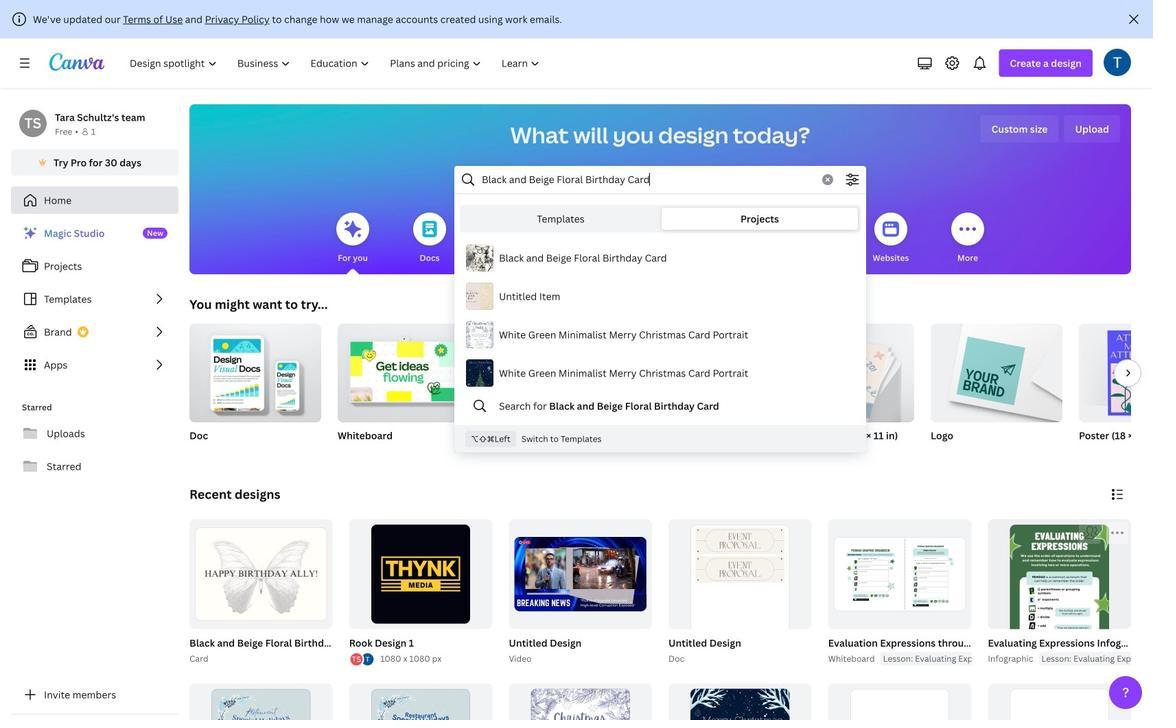Task type: vqa. For each thing, say whether or not it's contained in the screenshot.
3rd the See all from the bottom
no



Task type: locate. For each thing, give the bounding box(es) containing it.
0 vertical spatial list
[[11, 220, 178, 379]]

None search field
[[454, 166, 866, 453]]

tara schultz image
[[1104, 49, 1131, 76]]

tara schultz's team image
[[19, 110, 47, 137]]

1 vertical spatial list
[[349, 652, 375, 667]]

list box
[[455, 239, 865, 420]]

list
[[11, 220, 178, 379], [349, 652, 375, 667]]

1 horizontal spatial list
[[349, 652, 375, 667]]

top level navigation element
[[121, 49, 551, 77]]

Search search field
[[482, 167, 814, 193]]

group
[[189, 318, 321, 460], [189, 318, 321, 423], [338, 318, 469, 460], [338, 318, 469, 423], [486, 324, 618, 460], [634, 324, 766, 460], [782, 324, 914, 460], [931, 324, 1062, 460], [1079, 324, 1153, 460], [187, 520, 362, 666], [189, 520, 333, 630], [346, 520, 492, 667], [349, 520, 492, 630], [506, 520, 652, 666], [509, 520, 652, 630], [666, 520, 812, 666], [669, 520, 812, 665], [825, 520, 1082, 666], [828, 520, 971, 630], [985, 520, 1153, 721], [988, 520, 1131, 721], [189, 684, 333, 721], [349, 684, 492, 721], [509, 684, 652, 721], [669, 684, 812, 721], [828, 684, 971, 721], [988, 684, 1131, 721]]



Task type: describe. For each thing, give the bounding box(es) containing it.
tara schultz's team element
[[19, 110, 47, 137]]

0 horizontal spatial list
[[11, 220, 178, 379]]



